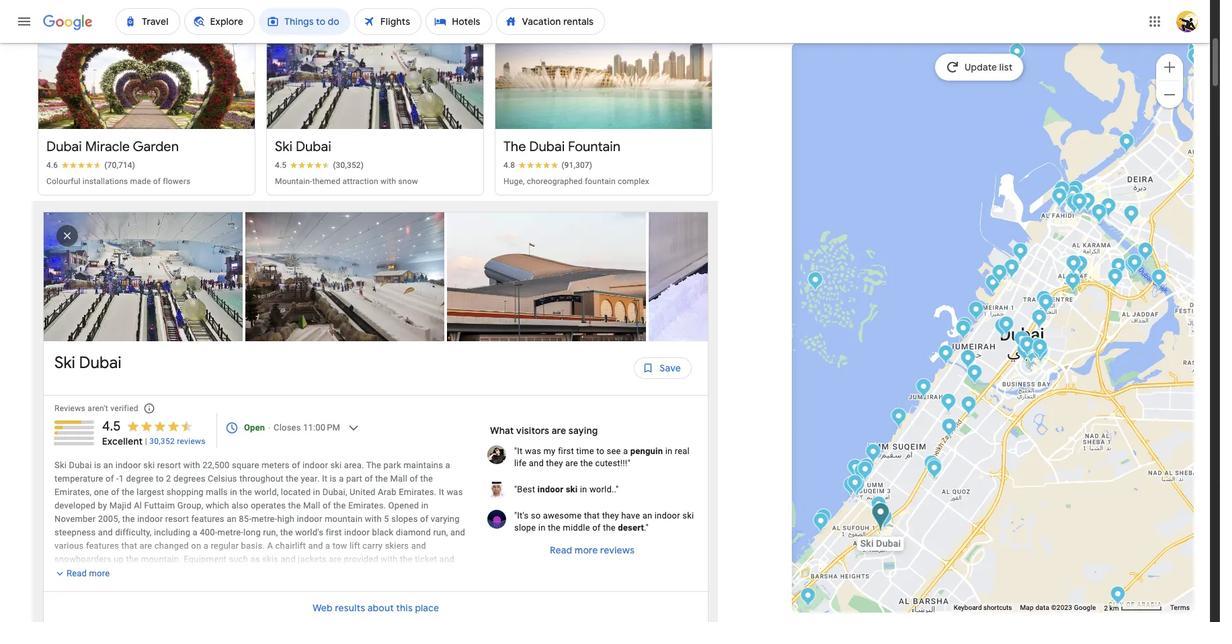Task type: locate. For each thing, give the bounding box(es) containing it.
2 vertical spatial is
[[317, 568, 324, 578]]

1 horizontal spatial also
[[232, 501, 248, 511]]

throughout
[[239, 474, 284, 484]]

jumeirah beach image
[[938, 345, 954, 367]]

ski dubai up "reviews aren't verified"
[[54, 353, 121, 373]]

ski up mountain-
[[275, 138, 293, 155]]

which
[[206, 501, 229, 511]]

4.5 inside image
[[275, 161, 287, 170]]

al khan beach image
[[1188, 40, 1204, 63]]

ski
[[275, 138, 293, 155], [54, 353, 75, 373], [54, 460, 67, 470], [104, 595, 116, 605]]

the right up
[[126, 555, 139, 565]]

an up '."'
[[643, 511, 652, 521]]

that up middle
[[584, 511, 600, 521]]

dubai
[[46, 138, 82, 155], [296, 138, 331, 155], [529, 138, 565, 155], [79, 353, 121, 373], [69, 460, 92, 470], [118, 595, 141, 605]]

read for read more
[[67, 569, 87, 579]]

4.6 out of 5 stars from 70,714 reviews image
[[46, 160, 135, 171]]

0 vertical spatial it
[[322, 474, 327, 484]]

reviews inside excellent | 30,352 reviews
[[177, 437, 206, 446]]

2 list item from the left
[[245, 212, 447, 341]]

1 horizontal spatial the
[[504, 138, 526, 155]]

indoor
[[116, 460, 141, 470], [302, 460, 328, 470], [538, 485, 564, 495], [655, 511, 680, 521], [137, 514, 163, 524], [297, 514, 322, 524], [344, 528, 370, 538]]

are inside in real life and they are the cutest!!!"
[[565, 458, 578, 468]]

reviews down desert
[[600, 544, 635, 557]]

4 list item from the left
[[649, 212, 850, 341]]

to inside the ski dubai is an indoor ski resort with 22,500 square meters of indoor ski area. the park maintains a temperature of -1 degree to 2 degrees celsius throughout the year. it is a part of the mall of the emirates, one of the largest shopping malls in the world, located in dubai, united arab emirates. it was developed by majid al futtaim group, which also operates the mall of the emirates. opened in november 2005, the indoor resort features an 85-metre-high indoor mountain with 5 slopes of varying steepness and difficulty, including a 400-metre-long run, the world's first indoor black diamond run, and various features that are changed on a regular basis. a chairlift and a tow lift carry skiers and snowboarders up the mountain. equipment such as skis and jackets are provided with the ticket and one can buy equipment in the nearby stores. adjoining the slopes is a 3,000-square-metre snow park play area comprising sled and toboggan runs, an icy body slide, climbing towers, giant snowballs and an ice cave. ski dubai also houses a number of penguins who are let out of their enclosures several times a day.
[[156, 474, 164, 484]]

enclosures
[[376, 595, 420, 605]]

2 run, from the left
[[433, 528, 448, 538]]

square
[[232, 460, 259, 470]]

read up area
[[67, 569, 87, 579]]

the dubai fountain image
[[1024, 343, 1039, 365]]

0 horizontal spatial ski dubai
[[54, 353, 121, 373]]

terms link
[[1170, 604, 1190, 612]]

is up temperature
[[94, 460, 101, 470]]

ski up temperature
[[54, 460, 67, 470]]

0 vertical spatial also
[[232, 501, 248, 511]]

resort up including
[[165, 514, 189, 524]]

out
[[330, 595, 343, 605]]

world's
[[295, 528, 323, 538]]

is up climbing
[[317, 568, 324, 578]]

1 vertical spatial the
[[366, 460, 381, 470]]

0 horizontal spatial that
[[121, 541, 137, 551]]

miracle
[[85, 138, 130, 155]]

0 horizontal spatial to
[[156, 474, 164, 484]]

1 vertical spatial that
[[121, 541, 137, 551]]

1
[[119, 474, 124, 484]]

kite beach image
[[891, 408, 907, 430]]

more inside read more link
[[89, 569, 110, 579]]

the down 1
[[122, 487, 134, 497]]

dubai spice souk image
[[1065, 186, 1081, 208]]

img worlds of adventure image
[[1110, 586, 1126, 608]]

tow
[[333, 541, 347, 551]]

la mer beach image
[[992, 264, 1007, 286]]

zoom in map image
[[1162, 59, 1178, 75]]

0 vertical spatial was
[[525, 446, 541, 456]]

mall down located
[[303, 501, 320, 511]]

snowboarders
[[54, 555, 112, 565]]

0 vertical spatial slopes
[[391, 514, 418, 524]]

emirates.
[[399, 487, 437, 497], [348, 501, 386, 511]]

zabeel park image
[[1066, 255, 1081, 277]]

1 vertical spatial slopes
[[289, 568, 315, 578]]

penguins
[[245, 595, 282, 605]]

more for read more reviews
[[575, 544, 598, 557]]

ski inside 'element'
[[54, 353, 75, 373]]

0 horizontal spatial was
[[447, 487, 463, 497]]

sharjah maritime museum image
[[1188, 48, 1203, 70]]

carry
[[363, 541, 383, 551]]

public beach image
[[866, 444, 881, 466]]

list item
[[44, 212, 245, 341], [245, 212, 447, 341], [447, 212, 649, 341], [649, 212, 850, 341]]

provided
[[344, 555, 378, 565]]

by
[[98, 501, 107, 511]]

souk madinat jumeirah image
[[849, 477, 865, 499]]

2 horizontal spatial is
[[330, 474, 337, 484]]

burj khalifa image
[[1022, 338, 1037, 360]]

4.8 out of 5 stars from 91,307 reviews image
[[504, 160, 592, 171]]

an left icy on the left
[[239, 581, 248, 592]]

cutest!!!"
[[595, 458, 630, 468]]

1 vertical spatial 2
[[1104, 605, 1108, 612]]

year.
[[301, 474, 320, 484]]

it right year.
[[322, 474, 327, 484]]

indoor up year.
[[302, 460, 328, 470]]

a up on
[[193, 528, 198, 538]]

1 vertical spatial first
[[326, 528, 342, 538]]

0 vertical spatial more
[[575, 544, 598, 557]]

resort up degrees
[[157, 460, 181, 470]]

of right middle
[[592, 523, 601, 533]]

0 horizontal spatial read
[[67, 569, 87, 579]]

alserkal avenue image
[[924, 455, 940, 477]]

jumeirah emirates towers image
[[1038, 294, 1054, 316]]

the inside in real life and they are the cutest!!!"
[[580, 458, 593, 468]]

climbing
[[309, 581, 344, 592]]

complex
[[618, 177, 649, 186]]

0 horizontal spatial 4.5
[[102, 418, 121, 435]]

0 horizontal spatial one
[[54, 568, 69, 578]]

1 horizontal spatial more
[[575, 544, 598, 557]]

a right on
[[204, 541, 208, 551]]

first up tow
[[326, 528, 342, 538]]

0 vertical spatial emirates.
[[399, 487, 437, 497]]

0 vertical spatial 2
[[166, 474, 171, 484]]

in left world.."
[[580, 485, 587, 495]]

their
[[356, 595, 374, 605]]

0 vertical spatial they
[[546, 458, 563, 468]]

and down chairlift
[[281, 555, 296, 565]]

0 vertical spatial mall
[[390, 474, 407, 484]]

0 horizontal spatial reviews
[[177, 437, 206, 446]]

metre- down operates
[[251, 514, 277, 524]]

futtaim
[[144, 501, 175, 511]]

an inside "it's so awesome that they have an indoor ski slope in the middle of the
[[643, 511, 652, 521]]

number
[[201, 595, 232, 605]]

1 horizontal spatial read
[[550, 544, 572, 557]]

1 horizontal spatial they
[[602, 511, 619, 521]]

was inside the ski dubai is an indoor ski resort with 22,500 square meters of indoor ski area. the park maintains a temperature of -1 degree to 2 degrees celsius throughout the year. it is a part of the mall of the emirates, one of the largest shopping malls in the world, located in dubai, united arab emirates. it was developed by majid al futtaim group, which also operates the mall of the emirates. opened in november 2005, the indoor resort features an 85-metre-high indoor mountain with 5 slopes of varying steepness and difficulty, including a 400-metre-long run, the world's first indoor black diamond run, and various features that are changed on a regular basis. a chairlift and a tow lift carry skiers and snowboarders up the mountain. equipment such as skis and jackets are provided with the ticket and one can buy equipment in the nearby stores. adjoining the slopes is a 3,000-square-metre snow park play area comprising sled and toboggan runs, an icy body slide, climbing towers, giant snowballs and an ice cave. ski dubai also houses a number of penguins who are let out of their enclosures several times a day.
[[447, 487, 463, 497]]

it up varying
[[439, 487, 444, 497]]

in real life and they are the cutest!!!"
[[514, 446, 690, 468]]

also down sled
[[144, 595, 161, 605]]

and inside in real life and they are the cutest!!!"
[[529, 458, 544, 468]]

first inside the ski dubai is an indoor ski resort with 22,500 square meters of indoor ski area. the park maintains a temperature of -1 degree to 2 degrees celsius throughout the year. it is a part of the mall of the emirates, one of the largest shopping malls in the world, located in dubai, united arab emirates. it was developed by majid al futtaim group, which also operates the mall of the emirates. opened in november 2005, the indoor resort features an 85-metre-high indoor mountain with 5 slopes of varying steepness and difficulty, including a 400-metre-long run, the world's first indoor black diamond run, and various features that are changed on a regular basis. a chairlift and a tow lift carry skiers and snowboarders up the mountain. equipment such as skis and jackets are provided with the ticket and one can buy equipment in the nearby stores. adjoining the slopes is a 3,000-square-metre snow park play area comprising sled and toboggan runs, an icy body slide, climbing towers, giant snowballs and an ice cave. ski dubai also houses a number of penguins who are let out of their enclosures several times a day.
[[326, 528, 342, 538]]

0 horizontal spatial emirates.
[[348, 501, 386, 511]]

fountain
[[568, 138, 621, 155]]

dubai creek tower image
[[1101, 198, 1116, 220]]

0 vertical spatial the
[[504, 138, 526, 155]]

1 horizontal spatial to
[[596, 446, 605, 456]]

the down mountain.
[[159, 568, 172, 578]]

of down -
[[111, 487, 119, 497]]

2 left "km"
[[1104, 605, 1108, 612]]

1 run, from the left
[[263, 528, 278, 538]]

al fahidi fort image
[[1067, 194, 1082, 216]]

they down my
[[546, 458, 563, 468]]

etihad museum image
[[1013, 243, 1028, 265]]

mall down 'park'
[[390, 474, 407, 484]]

2 left degrees
[[166, 474, 171, 484]]

to left the "see"
[[596, 446, 605, 456]]

the down located
[[288, 501, 301, 511]]

1 horizontal spatial that
[[584, 511, 600, 521]]

penguin
[[630, 446, 663, 456]]

themed
[[312, 177, 340, 186]]

the up 4.8
[[504, 138, 526, 155]]

they left have
[[602, 511, 619, 521]]

meters
[[262, 460, 290, 470]]

they for have
[[602, 511, 619, 521]]

and down park
[[442, 581, 457, 592]]

ski dubai is an indoor ski resort with 22,500 square meters of indoor ski area. the park maintains a temperature of -1 degree to 2 degrees celsius throughout the year. it is a part of the mall of the emirates, one of the largest shopping malls in the world, located in dubai, united arab emirates. it was developed by majid al futtaim group, which also operates the mall of the emirates. opened in november 2005, the indoor resort features an 85-metre-high indoor mountain with 5 slopes of varying steepness and difficulty, including a 400-metre-long run, the world's first indoor black diamond run, and various features that are changed on a regular basis. a chairlift and a tow lift carry skiers and snowboarders up the mountain. equipment such as skis and jackets are provided with the ticket and one can buy equipment in the nearby stores. adjoining the slopes is a 3,000-square-metre snow park play area comprising sled and toboggan runs, an icy body slide, climbing towers, giant snowballs and an ice cave. ski dubai also houses a number of penguins who are let out of their enclosures several times a day.
[[54, 460, 465, 618]]

web results about this place
[[313, 602, 439, 615]]

0 horizontal spatial first
[[326, 528, 342, 538]]

1 horizontal spatial it
[[439, 487, 444, 497]]

colourful
[[46, 177, 80, 186]]

they for are
[[546, 458, 563, 468]]

al farooq omar bin al khattab mosque image
[[941, 393, 956, 415]]

is up dubai,
[[330, 474, 337, 484]]

1 vertical spatial reviews
[[600, 544, 635, 557]]

1 vertical spatial read
[[67, 569, 87, 579]]

they inside "it's so awesome that they have an indoor ski slope in the middle of the
[[602, 511, 619, 521]]

in inside "it's so awesome that they have an indoor ski slope in the middle of the
[[538, 523, 546, 533]]

dubai opera image
[[1017, 342, 1032, 364]]

are up my
[[552, 425, 566, 437]]

runs,
[[217, 581, 236, 592]]

ayyam gallery image
[[927, 459, 943, 481]]

of inside "it's so awesome that they have an indoor ski slope in the middle of the
[[592, 523, 601, 533]]

that inside "it's so awesome that they have an indoor ski slope in the middle of the
[[584, 511, 600, 521]]

dubai museum image
[[1067, 195, 1082, 217]]

an left the ice
[[54, 595, 64, 605]]

ski dubai up 4.5 out of 5 stars from 30,352 reviews image
[[275, 138, 331, 155]]

including
[[154, 528, 190, 538]]

1 horizontal spatial one
[[94, 487, 109, 497]]

dubai miracle garden
[[46, 138, 179, 155]]

with left the snow
[[381, 177, 396, 186]]

ski up the reviews
[[54, 353, 75, 373]]

0 vertical spatial read
[[550, 544, 572, 557]]

0 horizontal spatial metre-
[[218, 528, 243, 538]]

and up houses
[[159, 581, 174, 592]]

1 horizontal spatial emirates.
[[399, 487, 437, 497]]

buy
[[88, 568, 103, 578]]

huge,
[[504, 177, 525, 186]]

0 horizontal spatial it
[[322, 474, 327, 484]]

1 vertical spatial emirates.
[[348, 501, 386, 511]]

0 vertical spatial that
[[584, 511, 600, 521]]

©2023
[[1051, 604, 1072, 612]]

2 km button
[[1100, 604, 1166, 614]]

ski inside "it's so awesome that they have an indoor ski slope in the middle of the
[[683, 511, 694, 521]]

1 horizontal spatial features
[[191, 514, 224, 524]]

are
[[552, 425, 566, 437], [565, 458, 578, 468], [139, 541, 152, 551], [329, 555, 342, 565], [303, 595, 316, 605]]

an left "85-"
[[227, 514, 237, 524]]

dubai gold souk image
[[1068, 180, 1083, 202]]

ski dubai image
[[872, 503, 890, 533]]

more down middle
[[575, 544, 598, 557]]

excellent | 30,352 reviews
[[102, 436, 206, 448]]

1 horizontal spatial ski dubai
[[275, 138, 331, 155]]

indoor right have
[[655, 511, 680, 521]]

0 horizontal spatial the
[[366, 460, 381, 470]]

1 horizontal spatial 4.5
[[275, 161, 287, 170]]

choreographed
[[527, 177, 583, 186]]

to up largest
[[156, 474, 164, 484]]

0 horizontal spatial mall
[[303, 501, 320, 511]]

read down middle
[[550, 544, 572, 557]]

park
[[438, 568, 456, 578]]

dubai international financial centre image
[[1032, 309, 1047, 331]]

they inside in real life and they are the cutest!!!"
[[546, 458, 563, 468]]

1 vertical spatial they
[[602, 511, 619, 521]]

comprising
[[93, 581, 138, 592]]

terms
[[1170, 604, 1190, 612]]

are down tow
[[329, 555, 342, 565]]

4.5 out of 5 stars from 30,352 reviews image
[[275, 160, 364, 171]]

update
[[965, 61, 997, 73]]

1 vertical spatial also
[[144, 595, 161, 605]]

0 horizontal spatial run,
[[263, 528, 278, 538]]

0 horizontal spatial more
[[89, 569, 110, 579]]

dubai ice rink image
[[1032, 340, 1048, 362]]

map data ©2023 google
[[1020, 604, 1096, 612]]

more for read more
[[89, 569, 110, 579]]

day.
[[86, 608, 103, 618]]

update list
[[965, 61, 1013, 73]]

metre-
[[251, 514, 277, 524], [218, 528, 243, 538]]

3 list item from the left
[[447, 212, 649, 341]]

"best
[[514, 485, 535, 495]]

saruq al-hadid archaeological museum image
[[1052, 188, 1067, 210]]

emirates. up opened
[[399, 487, 437, 497]]

features
[[191, 514, 224, 524], [86, 541, 119, 551]]

as
[[250, 555, 260, 565]]

1 vertical spatial 4.5
[[102, 418, 121, 435]]

about
[[368, 602, 394, 615]]

1 vertical spatial ski dubai
[[54, 353, 121, 373]]

0 vertical spatial first
[[558, 446, 574, 456]]

save
[[660, 362, 681, 374]]

open ⋅ closes 11:00 pm
[[244, 423, 340, 433]]

run, up the a
[[263, 528, 278, 538]]

emirates,
[[54, 487, 92, 497]]

metre
[[388, 568, 411, 578]]

are down time
[[565, 458, 578, 468]]

update list button
[[935, 54, 1024, 81]]

diamond
[[396, 528, 431, 538]]

1 horizontal spatial 2
[[1104, 605, 1108, 612]]

0 horizontal spatial 2
[[166, 474, 171, 484]]

topgolf dubai image
[[800, 588, 816, 610]]

1 horizontal spatial was
[[525, 446, 541, 456]]

theatre of digital art image
[[847, 475, 863, 497]]

1 horizontal spatial is
[[317, 568, 324, 578]]

burj al arab image
[[847, 459, 863, 481]]

0 vertical spatial to
[[596, 446, 605, 456]]

mall
[[390, 474, 407, 484], [303, 501, 320, 511]]

al seef image
[[1092, 204, 1107, 226]]

1 horizontal spatial slopes
[[391, 514, 418, 524]]

0 vertical spatial is
[[94, 460, 101, 470]]

read more reviews
[[550, 544, 635, 557]]

sufouh beach image
[[813, 513, 829, 535]]

was right "it
[[525, 446, 541, 456]]

a left day.
[[79, 608, 84, 618]]

(70,714)
[[104, 161, 135, 170]]

0 vertical spatial 4.5
[[275, 161, 287, 170]]

al shindagha historic district image
[[1055, 181, 1070, 203]]

ice
[[67, 595, 78, 605]]

dubai up temperature
[[69, 460, 92, 470]]

(91,307)
[[562, 161, 592, 170]]

⋅
[[267, 423, 271, 433]]

it
[[322, 474, 327, 484], [439, 487, 444, 497]]

with up degrees
[[183, 460, 200, 470]]

adjoining
[[234, 568, 271, 578]]

dubai up 4.8 out of 5 stars from 91,307 reviews image
[[529, 138, 565, 155]]

huge, choreographed fountain complex
[[504, 177, 649, 186]]

0 vertical spatial ski dubai
[[275, 138, 331, 155]]

world,
[[255, 487, 279, 497]]

creek park image
[[1125, 255, 1141, 278]]

awesome
[[543, 511, 582, 521]]

1 vertical spatial more
[[89, 569, 110, 579]]

installations
[[83, 177, 128, 186]]

kite and surf beach image
[[916, 379, 932, 401]]

0 horizontal spatial features
[[86, 541, 119, 551]]

burj park image
[[1020, 336, 1035, 358]]

the green planet image
[[995, 318, 1010, 340]]

1 vertical spatial was
[[447, 487, 463, 497]]

in inside in real life and they are the cutest!!!"
[[665, 446, 673, 456]]

lift
[[350, 541, 360, 551]]

the inside the ski dubai is an indoor ski resort with 22,500 square meters of indoor ski area. the park maintains a temperature of -1 degree to 2 degrees celsius throughout the year. it is a part of the mall of the emirates, one of the largest shopping malls in the world, located in dubai, united arab emirates. it was developed by majid al futtaim group, which also operates the mall of the emirates. opened in november 2005, the indoor resort features an 85-metre-high indoor mountain with 5 slopes of varying steepness and difficulty, including a 400-metre-long run, the world's first indoor black diamond run, and various features that are changed on a regular basis. a chairlift and a tow lift carry skiers and snowboarders up the mountain. equipment such as skis and jackets are provided with the ticket and one can buy equipment in the nearby stores. adjoining the slopes is a 3,000-square-metre snow park play area comprising sled and toboggan runs, an icy body slide, climbing towers, giant snowballs and an ice cave. ski dubai also houses a number of penguins who are let out of their enclosures several times a day.
[[366, 460, 381, 470]]

1 horizontal spatial run,
[[433, 528, 448, 538]]

they
[[546, 458, 563, 468], [602, 511, 619, 521]]

0 vertical spatial reviews
[[177, 437, 206, 446]]

1 horizontal spatial mall
[[390, 474, 407, 484]]

virtual reality park dubai mall image
[[1032, 339, 1048, 361]]

was up varying
[[447, 487, 463, 497]]

deira clocktower image
[[1124, 205, 1139, 227]]

ski
[[143, 460, 155, 470], [330, 460, 342, 470], [566, 485, 578, 495], [683, 511, 694, 521]]

ski right have
[[683, 511, 694, 521]]

the left 'park'
[[366, 460, 381, 470]]

ski dubai element
[[54, 352, 121, 384]]

developed
[[54, 501, 96, 511]]

with down "skiers"
[[381, 555, 398, 565]]

dubai islands image
[[1009, 43, 1025, 65]]

run, down varying
[[433, 528, 448, 538]]

1 vertical spatial is
[[330, 474, 337, 484]]

arab
[[378, 487, 397, 497]]

al mamzar beach park image
[[1167, 72, 1183, 94]]

dubai garden glow image
[[1065, 272, 1081, 294]]

list
[[44, 212, 850, 355]]

kidzania - dubai mall image
[[1033, 343, 1048, 365]]

mountain-
[[275, 177, 312, 186]]

features up up
[[86, 541, 119, 551]]

united
[[350, 487, 376, 497]]

square-
[[358, 568, 388, 578]]

in right opened
[[421, 501, 429, 511]]

of up diamond at the bottom left of page
[[420, 514, 429, 524]]

fountain
[[585, 177, 616, 186]]

to
[[596, 446, 605, 456], [156, 474, 164, 484]]

reviews
[[54, 404, 85, 413]]

first right my
[[558, 446, 574, 456]]

1 vertical spatial metre-
[[218, 528, 243, 538]]

0 horizontal spatial they
[[546, 458, 563, 468]]

0 vertical spatial metre-
[[251, 514, 277, 524]]

4.5 for 4.5 out of 5 stars from 30,352 reviews image
[[275, 161, 287, 170]]

1 vertical spatial to
[[156, 474, 164, 484]]



Task type: describe. For each thing, give the bounding box(es) containing it.
results
[[335, 602, 365, 615]]

life
[[514, 458, 527, 468]]

web
[[313, 602, 333, 615]]

data
[[1036, 604, 1050, 612]]

keyboard shortcuts
[[954, 604, 1012, 612]]

dubai up '4.6'
[[46, 138, 82, 155]]

shortcuts
[[984, 604, 1012, 612]]

30,352 reviews link
[[149, 436, 206, 447]]

maintains
[[403, 460, 443, 470]]

2005,
[[98, 514, 120, 524]]

read for read more reviews
[[550, 544, 572, 557]]

a left part
[[339, 474, 344, 484]]

jackets
[[298, 555, 327, 565]]

la mer beach image
[[985, 274, 1001, 296]]

al fahidi historical neighbourhood image
[[1073, 193, 1088, 215]]

are down difficulty,
[[139, 541, 152, 551]]

what visitors are saying
[[490, 425, 598, 437]]

in down year.
[[313, 487, 320, 497]]

degrees
[[173, 474, 206, 484]]

lawrie shabibi image
[[927, 460, 942, 482]]

"it's so awesome that they have an indoor ski slope in the middle of the
[[514, 511, 694, 533]]

0 horizontal spatial is
[[94, 460, 101, 470]]

green art gallery image
[[927, 458, 942, 480]]

desert
[[618, 523, 644, 533]]

up
[[114, 555, 124, 565]]

the up located
[[286, 474, 299, 484]]

toboggan
[[176, 581, 215, 592]]

aren't
[[88, 404, 108, 413]]

1 vertical spatial one
[[54, 568, 69, 578]]

malls
[[206, 487, 228, 497]]

the ripe market- academy park image
[[871, 496, 886, 518]]

cave.
[[81, 595, 102, 605]]

keyboard
[[954, 604, 982, 612]]

sky views observatory image
[[1014, 331, 1030, 353]]

middle
[[563, 523, 590, 533]]

and down diamond at the bottom left of page
[[411, 541, 426, 551]]

varying
[[431, 514, 460, 524]]

jameel arts centre image
[[1151, 269, 1167, 291]]

1 list item from the left
[[44, 212, 245, 341]]

steepness
[[54, 528, 96, 538]]

dubai dolphinarium image
[[1124, 257, 1140, 279]]

al seef street image
[[1092, 204, 1108, 227]]

dubai aquarium & underwater zoo image
[[1030, 338, 1045, 360]]

slide,
[[286, 581, 307, 592]]

basis.
[[241, 541, 265, 551]]

desert ."
[[618, 523, 649, 533]]

jumeirah beach hotel image
[[859, 459, 874, 481]]

times
[[54, 608, 77, 618]]

indoor up lift
[[344, 528, 370, 538]]

garden
[[133, 138, 179, 155]]

the up the 'metre'
[[400, 555, 413, 565]]

safa park image
[[967, 364, 983, 387]]

time
[[576, 446, 594, 456]]

of right out
[[346, 595, 354, 605]]

of down runs,
[[234, 595, 243, 605]]

mountain
[[325, 514, 363, 524]]

excellent
[[102, 436, 143, 448]]

2 inside the ski dubai is an indoor ski resort with 22,500 square meters of indoor ski area. the park maintains a temperature of -1 degree to 2 degrees celsius throughout the year. it is a part of the mall of the emirates, one of the largest shopping malls in the world, located in dubai, united arab emirates. it was developed by majid al futtaim group, which also operates the mall of the emirates. opened in november 2005, the indoor resort features an 85-metre-high indoor mountain with 5 slopes of varying steepness and difficulty, including a 400-metre-long run, the world's first indoor black diamond run, and various features that are changed on a regular basis. a chairlift and a tow lift carry skiers and snowboarders up the mountain. equipment such as skis and jackets are provided with the ticket and one can buy equipment in the nearby stores. adjoining the slopes is a 3,000-square-metre snow park play area comprising sled and toboggan runs, an icy body slide, climbing towers, giant snowballs and an ice cave. ski dubai also houses a number of penguins who are let out of their enclosures several times a day.
[[166, 474, 171, 484]]

save button
[[634, 352, 692, 384]]

can
[[72, 568, 86, 578]]

indoor up world's
[[297, 514, 322, 524]]

aya image
[[1108, 268, 1123, 290]]

0 vertical spatial features
[[191, 514, 224, 524]]

dubai creek golf & yacht club image
[[1138, 242, 1153, 264]]

temperature
[[54, 474, 103, 484]]

play
[[54, 581, 71, 592]]

indoor right "best
[[538, 485, 564, 495]]

wild wadi waterpark jumeirah image
[[854, 463, 870, 485]]

in up sled
[[150, 568, 157, 578]]

1 horizontal spatial reviews
[[600, 544, 635, 557]]

of right part
[[365, 474, 373, 484]]

saying
[[569, 425, 598, 437]]

black palace beach image
[[816, 509, 831, 531]]

with left the '5'
[[365, 514, 382, 524]]

verified
[[110, 404, 138, 413]]

this
[[396, 602, 413, 615]]

read more
[[67, 569, 110, 579]]

of down the maintains
[[410, 474, 418, 484]]

coffee museum image
[[1072, 194, 1087, 216]]

google
[[1074, 604, 1096, 612]]

house of sheikh saeed al maktoum image
[[1053, 184, 1068, 206]]

ski up awesome at bottom left
[[566, 485, 578, 495]]

al
[[134, 501, 142, 511]]

ski left area.
[[330, 460, 342, 470]]

olioli® - a must-visit children's play museum image
[[961, 396, 977, 418]]

an down excellent
[[103, 460, 113, 470]]

jumeirah public beach image
[[957, 317, 973, 340]]

of left -
[[106, 474, 114, 484]]

dubai inside 'element'
[[79, 353, 121, 373]]

."
[[644, 523, 649, 533]]

al shindagha museum image
[[1051, 188, 1067, 210]]

3,000-
[[334, 568, 358, 578]]

ticket
[[415, 555, 437, 565]]

"it was my first time to see a penguin
[[514, 446, 663, 456]]

the up body
[[274, 568, 286, 578]]

1 vertical spatial it
[[439, 487, 444, 497]]

equipment
[[184, 555, 227, 565]]

|
[[145, 437, 147, 446]]

made
[[130, 177, 151, 186]]

and up jackets
[[308, 541, 323, 551]]

km
[[1110, 605, 1119, 612]]

icy
[[251, 581, 262, 592]]

the left desert
[[603, 523, 616, 533]]

jumeirah mosque image
[[1004, 259, 1020, 281]]

the up arab
[[375, 474, 388, 484]]

85-
[[239, 514, 251, 524]]

located
[[281, 487, 311, 497]]

zoom out map image
[[1162, 86, 1178, 103]]

madinat jumeirah image
[[843, 477, 859, 499]]

main menu image
[[16, 13, 32, 30]]

reviews aren't verified image
[[133, 393, 165, 425]]

1 vertical spatial features
[[86, 541, 119, 551]]

4.5 out of 5 stars from 30,352 reviews. excellent. element
[[102, 418, 206, 448]]

the down awesome at bottom left
[[548, 523, 561, 533]]

a right the maintains
[[445, 460, 450, 470]]

xva gallery image
[[1072, 193, 1087, 215]]

sled
[[140, 581, 157, 592]]

and up park
[[439, 555, 454, 565]]

waterfront market image
[[1119, 133, 1135, 155]]

ski up degree on the bottom left
[[143, 460, 155, 470]]

november
[[54, 514, 96, 524]]

0 horizontal spatial also
[[144, 595, 161, 605]]

dubai up 4.5 out of 5 stars from 30,352 reviews image
[[296, 138, 331, 155]]

real
[[675, 446, 690, 456]]

a left tow
[[325, 541, 330, 551]]

dubai frame image
[[1073, 255, 1088, 278]]

snow
[[414, 568, 436, 578]]

list
[[1000, 61, 1013, 73]]

read more link
[[54, 568, 110, 580]]

let
[[318, 595, 328, 605]]

group,
[[177, 501, 203, 511]]

a up climbing
[[326, 568, 331, 578]]

the world islands image
[[808, 272, 823, 294]]

majid
[[109, 501, 132, 511]]

dubai water canal image
[[960, 350, 976, 372]]

0 vertical spatial one
[[94, 487, 109, 497]]

high
[[277, 514, 295, 524]]

4.5 for 4.5 out of 5 stars from 30,352 reviews. excellent. element
[[102, 418, 121, 435]]

map region
[[703, 0, 1219, 623]]

towers,
[[346, 581, 375, 592]]

1 vertical spatial resort
[[165, 514, 189, 524]]

the down throughout
[[240, 487, 252, 497]]

the up the "mountain"
[[333, 501, 346, 511]]

changed
[[154, 541, 189, 551]]

body
[[264, 581, 284, 592]]

map
[[1020, 604, 1034, 612]]

close detail image
[[51, 220, 83, 252]]

the down high
[[280, 528, 293, 538]]

and down 2005,
[[98, 528, 113, 538]]

that inside the ski dubai is an indoor ski resort with 22,500 square meters of indoor ski area. the park maintains a temperature of -1 degree to 2 degrees celsius throughout the year. it is a part of the mall of the emirates, one of the largest shopping malls in the world, located in dubai, united arab emirates. it was developed by majid al futtaim group, which also operates the mall of the emirates. opened in november 2005, the indoor resort features an 85-metre-high indoor mountain with 5 slopes of varying steepness and difficulty, including a 400-metre-long run, the world's first indoor black diamond run, and various features that are changed on a regular basis. a chairlift and a tow lift carry skiers and snowboarders up the mountain. equipment such as skis and jackets are provided with the ticket and one can buy equipment in the nearby stores. adjoining the slopes is a 3,000-square-metre snow park play area comprising sled and toboggan runs, an icy body slide, climbing towers, giant snowballs and an ice cave. ski dubai also houses a number of penguins who are let out of their enclosures several times a day.
[[121, 541, 137, 551]]

museum of the future image
[[1036, 290, 1052, 313]]

a down toboggan
[[194, 595, 199, 605]]

a right the "see"
[[623, 446, 628, 456]]

children's city image
[[1127, 254, 1143, 276]]

city walk image
[[999, 316, 1014, 338]]

4.8
[[504, 161, 515, 170]]

dubai mall image
[[1032, 338, 1048, 360]]

indoor inside "it's so awesome that they have an indoor ski slope in the middle of the
[[655, 511, 680, 521]]

regular
[[211, 541, 239, 551]]

black
[[372, 528, 394, 538]]

sharjah aquarium image
[[1188, 48, 1203, 70]]

0 horizontal spatial slopes
[[289, 568, 315, 578]]

a
[[267, 541, 273, 551]]

are left let
[[303, 595, 316, 605]]

who
[[284, 595, 301, 605]]

museum of illusions image
[[1080, 192, 1096, 214]]

place
[[415, 602, 439, 615]]

0 vertical spatial resort
[[157, 460, 181, 470]]

1 horizontal spatial metre-
[[251, 514, 277, 524]]

of down dubai,
[[323, 501, 331, 511]]

grand bur dubai masjid image
[[1065, 193, 1081, 215]]

indoor down futtaim
[[137, 514, 163, 524]]

have
[[621, 511, 640, 521]]

jumeirah beach park image
[[956, 320, 971, 342]]

area
[[73, 581, 91, 592]]

various
[[54, 541, 84, 551]]

of right made
[[153, 177, 161, 186]]

shopping
[[167, 487, 204, 497]]

3d world selfie museum dubai image
[[942, 418, 957, 440]]

mountain.
[[141, 555, 181, 565]]

visitors
[[516, 425, 549, 437]]

the up difficulty,
[[122, 514, 135, 524]]

the down the maintains
[[420, 474, 433, 484]]

indoor up 1
[[116, 460, 141, 470]]

in right malls on the bottom left of the page
[[230, 487, 237, 497]]

1 horizontal spatial first
[[558, 446, 574, 456]]

giant
[[377, 581, 397, 592]]

ski down comprising on the bottom
[[104, 595, 116, 605]]

of right meters
[[292, 460, 300, 470]]

2 inside 2 km button
[[1104, 605, 1108, 612]]

dubai creek image
[[1111, 257, 1126, 280]]

inside burj al arab image
[[858, 461, 873, 483]]

"best indoor ski in world.."
[[514, 485, 619, 495]]

1 vertical spatial mall
[[303, 501, 320, 511]]

mall of the emirates image
[[877, 509, 893, 531]]

-
[[116, 474, 119, 484]]

what
[[490, 425, 514, 437]]

and down varying
[[450, 528, 465, 538]]

mercato beach image
[[968, 301, 984, 323]]

dubai down comprising on the bottom
[[118, 595, 141, 605]]



Task type: vqa. For each thing, say whether or not it's contained in the screenshot.


